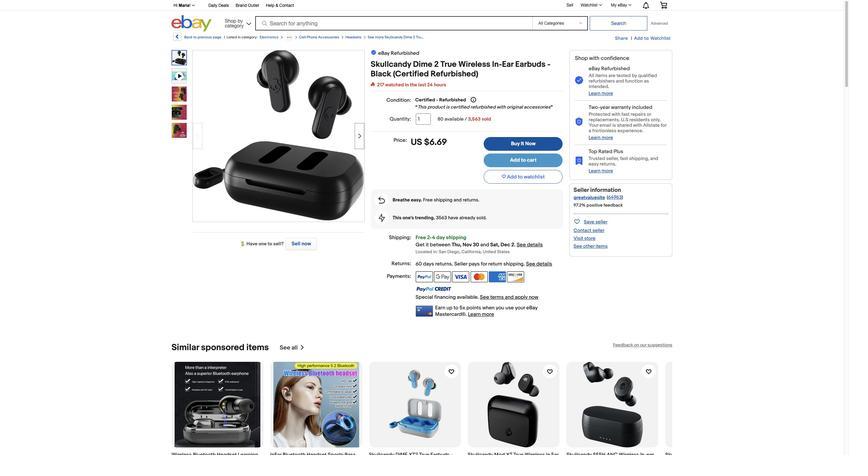 Task type: locate. For each thing, give the bounding box(es) containing it.
shop by category banner
[[170, 0, 673, 33]]

see other items link
[[574, 244, 608, 249]]

1 vertical spatial in
[[405, 82, 409, 88]]

wireless inside the skullcandy dime 2 true wireless in-ear earbuds - black  (certified refurbished)
[[459, 60, 491, 69]]

64963
[[608, 195, 622, 200]]

1 vertical spatial earbuds
[[516, 60, 546, 69]]

have one to sell?
[[247, 241, 284, 247]]

with details__icon image for ebay refurbished
[[575, 76, 583, 85]]

video 1 of 1 image
[[172, 69, 187, 83]]

skullcandy up watched
[[371, 60, 411, 69]]

| left listed
[[224, 35, 225, 39]]

now inside sell now link
[[302, 241, 311, 247]]

to right one
[[268, 241, 272, 247]]

for right only.
[[661, 123, 667, 128]]

1 horizontal spatial true
[[441, 60, 457, 69]]

seller up the greatvaluesite link
[[574, 187, 589, 194]]

)
[[622, 195, 623, 200]]

help
[[266, 3, 275, 8]]

217
[[377, 82, 384, 88]]

email
[[600, 123, 612, 128]]

1 vertical spatial refurbished
[[601, 66, 630, 72]]

0 vertical spatial seller
[[596, 219, 608, 225]]

brand outlet link
[[236, 2, 259, 10]]

is inside two-year warranty included protected with fast repairs or replacements. u.s residents only. your email is shared with allstate for a frictionless experience. learn more
[[613, 123, 616, 128]]

this down certified at the top of page
[[418, 105, 427, 110]]

with inside us $6.69 "main content"
[[497, 105, 506, 110]]

seller inside "contact seller visit store see other items"
[[593, 228, 605, 234]]

1 vertical spatial returns.
[[463, 197, 480, 203]]

frictionless
[[593, 128, 617, 134]]

refurbished up certified
[[439, 97, 466, 103]]

earn
[[435, 305, 446, 312]]

more for earn up to 5x points when you use your ebay mastercard®. learn more link
[[482, 312, 494, 318]]

wireless down shop by category banner
[[424, 35, 439, 39]]

0 vertical spatial in
[[238, 35, 241, 39]]

diego,
[[447, 250, 461, 255]]

1 vertical spatial dime
[[413, 60, 433, 69]]

in right listed
[[238, 35, 241, 39]]

add inside button
[[507, 174, 517, 180]]

to inside earn up to 5x points when you use your ebay mastercard®.
[[454, 305, 459, 312]]

2 right dec
[[512, 242, 515, 248]]

california,
[[462, 250, 482, 255]]

items right other
[[596, 244, 608, 249]]

breathe
[[393, 197, 410, 203]]

learn right 5x
[[468, 312, 481, 318]]

0 vertical spatial this
[[418, 105, 427, 110]]

paypal credit image
[[416, 287, 452, 293]]

by right tested
[[632, 73, 637, 79]]

0 vertical spatial add
[[634, 35, 643, 41]]

sell?
[[273, 241, 284, 247]]

1 horizontal spatial is
[[613, 123, 616, 128]]

dec
[[501, 242, 510, 248]]

skullcandy down search for anything text box
[[385, 35, 403, 39]]

1 vertical spatial learn more
[[468, 312, 494, 318]]

to inside share | add to watchlist
[[645, 35, 649, 41]]

shipping
[[434, 197, 453, 203], [446, 235, 467, 241], [504, 261, 524, 268]]

1 horizontal spatial |
[[631, 35, 632, 41]]

learn more inside us $6.69 "main content"
[[468, 312, 494, 318]]

1 vertical spatial details
[[537, 261, 552, 268]]

1 horizontal spatial this
[[418, 105, 427, 110]]

feedback on our suggestions
[[613, 343, 673, 348]]

to left watchlist
[[518, 174, 523, 180]]

learn more link down frictionless
[[589, 135, 613, 141]]

picture 1 of 4 image
[[172, 51, 186, 65]]

seller up visa image
[[454, 261, 468, 268]]

information
[[591, 187, 621, 194]]

have
[[247, 241, 258, 247]]

1 vertical spatial ebay refurbished
[[589, 66, 630, 72]]

or
[[647, 112, 651, 117]]

more left you
[[482, 312, 494, 318]]

by down brand
[[238, 18, 243, 24]]

See all text field
[[280, 345, 298, 352]]

learn more link for earn up to 5x points when you use your ebay mastercard®.
[[468, 312, 494, 318]]

sat,
[[490, 242, 500, 248]]

1 horizontal spatial by
[[632, 73, 637, 79]]

now right apply on the bottom of the page
[[529, 294, 539, 301]]

watchlist right sell link
[[581, 3, 598, 8]]

returns. inside top rated plus trusted seller, fast shipping, and easy returns. learn more
[[600, 161, 617, 167]]

wireless left in-
[[459, 60, 491, 69]]

returns. down rated in the right of the page
[[600, 161, 617, 167]]

1 vertical spatial now
[[529, 294, 539, 301]]

seller
[[574, 187, 589, 194], [454, 261, 468, 268]]

0 vertical spatial for
[[661, 123, 667, 128]]

with details__icon image left all
[[575, 76, 583, 85]]

more information - about this item condition image
[[471, 97, 476, 103]]

shipping up discover image
[[504, 261, 524, 268]]

easy
[[589, 161, 599, 167]]

0 vertical spatial earbuds
[[439, 35, 453, 39]]

up
[[447, 305, 453, 312]]

discover image
[[507, 272, 525, 283]]

seller for contact
[[593, 228, 605, 234]]

with details__icon image left breathe
[[379, 197, 385, 204]]

2 vertical spatial refurbished
[[439, 97, 466, 103]]

with
[[589, 55, 600, 62], [497, 105, 506, 110], [612, 112, 621, 117], [633, 123, 642, 128]]

1 vertical spatial watchlist
[[651, 35, 671, 41]]

0 vertical spatial is
[[446, 105, 450, 110]]

details
[[527, 242, 543, 248], [537, 261, 552, 268]]

items inside all items are tested by qualified refurbishers and function as intended.
[[596, 73, 608, 79]]

seller inside seller information greatvaluesite ( 64963 ) 97.2% positive feedback
[[574, 187, 589, 194]]

with details__icon image for this one's trending.
[[379, 214, 385, 222]]

shipping inside free 2-4 day shipping get it between thu, nov 30 and sat, dec 2 . see details located in: san diego, california, united states
[[446, 235, 467, 241]]

1 horizontal spatial in
[[405, 82, 409, 88]]

0 vertical spatial contact
[[279, 3, 294, 8]]

items right all
[[596, 73, 608, 79]]

0 horizontal spatial learn more
[[468, 312, 494, 318]]

earn up to 5x points when you use your ebay mastercard®.
[[435, 305, 538, 318]]

and inside all items are tested by qualified refurbishers and function as intended.
[[616, 78, 624, 84]]

see details link
[[517, 242, 543, 248], [526, 261, 552, 268]]

sponsored
[[201, 343, 245, 354]]

picture 2 of 4 image
[[172, 87, 187, 102]]

ebay refurbished up are
[[589, 66, 630, 72]]

with up all
[[589, 55, 600, 62]]

apply
[[515, 294, 528, 301]]

2 inside free 2-4 day shipping get it between thu, nov 30 and sat, dec 2 . see details located in: san diego, california, united states
[[512, 242, 515, 248]]

sell for sell
[[567, 3, 574, 7]]

more up text__icon
[[375, 35, 384, 39]]

0 vertical spatial true
[[416, 35, 423, 39]]

0 horizontal spatial dime
[[404, 35, 412, 39]]

repairs
[[631, 112, 646, 117]]

1 horizontal spatial refurbished
[[439, 97, 466, 103]]

1 horizontal spatial learn more
[[589, 91, 613, 96]]

with details__icon image
[[575, 76, 583, 85], [575, 118, 583, 126], [575, 156, 583, 165], [379, 197, 385, 204], [379, 214, 385, 222]]

0 vertical spatial seller
[[574, 187, 589, 194]]

3,563
[[468, 116, 481, 122]]

return
[[488, 261, 503, 268]]

1 horizontal spatial now
[[529, 294, 539, 301]]

1 vertical spatial free
[[416, 235, 426, 241]]

more down 'intended.' at the right top of page
[[602, 91, 613, 96]]

in left the
[[405, 82, 409, 88]]

0 horizontal spatial in
[[238, 35, 241, 39]]

for right pays
[[481, 261, 487, 268]]

and up use
[[505, 294, 514, 301]]

1 horizontal spatial for
[[661, 123, 667, 128]]

more inside us $6.69 "main content"
[[482, 312, 494, 318]]

0 horizontal spatial by
[[238, 18, 243, 24]]

1 vertical spatial fast
[[620, 156, 628, 162]]

special
[[416, 294, 433, 301]]

1 horizontal spatial ebay refurbished
[[589, 66, 630, 72]]

0 horizontal spatial refurbished
[[391, 50, 420, 57]]

the
[[410, 82, 417, 88]]

free up get
[[416, 235, 426, 241]]

0 vertical spatial -
[[454, 35, 455, 39]]

true up hours
[[441, 60, 457, 69]]

1 vertical spatial shipping
[[446, 235, 467, 241]]

2 horizontal spatial .
[[524, 261, 525, 268]]

learn more link
[[589, 91, 613, 96], [589, 135, 613, 141], [589, 168, 613, 174], [468, 312, 494, 318]]

with details__icon image left your
[[575, 118, 583, 126]]

0 horizontal spatial ebay refurbished
[[378, 50, 420, 57]]

add to cart link
[[484, 154, 563, 167]]

2 vertical spatial 2
[[512, 242, 515, 248]]

tested
[[617, 73, 631, 79]]

is down certified - refurbished
[[446, 105, 450, 110]]

2 vertical spatial add
[[507, 174, 517, 180]]

this
[[418, 105, 427, 110], [393, 215, 402, 221]]

items left 'see all'
[[247, 343, 269, 354]]

rated
[[599, 149, 613, 155]]

one's
[[403, 215, 414, 221]]

. right dec
[[515, 242, 516, 248]]

learn more down 'intended.' at the right top of page
[[589, 91, 613, 96]]

1 vertical spatial -
[[548, 60, 551, 69]]

shop left "confidence"
[[575, 55, 588, 62]]

your shopping cart image
[[660, 2, 668, 9]]

2
[[413, 35, 415, 39], [434, 60, 439, 69], [512, 242, 515, 248]]

. up discover image
[[524, 261, 525, 268]]

with details__icon image for breathe easy.
[[379, 197, 385, 204]]

two-
[[589, 104, 600, 111]]

0 horizontal spatial is
[[446, 105, 450, 110]]

64963 link
[[608, 195, 622, 200]]

allstate
[[643, 123, 660, 128]]

!
[[189, 3, 191, 8]]

residents
[[630, 117, 650, 123]]

with details__icon image left one's
[[379, 214, 385, 222]]

with details__icon image for top rated plus
[[575, 156, 583, 165]]

1 horizontal spatial watchlist
[[651, 35, 671, 41]]

contact right &
[[279, 3, 294, 8]]

watchlist
[[524, 174, 545, 180]]

sell right the sell?
[[292, 241, 301, 247]]

ebay inside earn up to 5x points when you use your ebay mastercard®.
[[527, 305, 538, 312]]

ebay right my
[[618, 3, 627, 8]]

with down warranty
[[612, 112, 621, 117]]

seller information greatvaluesite ( 64963 ) 97.2% positive feedback
[[574, 187, 623, 208]]

1 vertical spatial skullcandy
[[371, 60, 411, 69]]

more down seller, at top right
[[602, 168, 613, 174]]

| listed in category:
[[224, 35, 258, 39]]

text__icon image
[[371, 50, 376, 56]]

1 horizontal spatial sell
[[567, 3, 574, 7]]

us $6.69 main content
[[371, 50, 564, 318]]

seller
[[596, 219, 608, 225], [593, 228, 605, 234]]

and up united
[[481, 242, 489, 248]]

learn more link down 'intended.' at the right top of page
[[589, 91, 613, 96]]

1 vertical spatial contact
[[574, 228, 592, 234]]

0 horizontal spatial seller
[[454, 261, 468, 268]]

dime down search for anything text box
[[404, 35, 412, 39]]

1 vertical spatial is
[[613, 123, 616, 128]]

earbuds left the blac...
[[439, 35, 453, 39]]

in inside us $6.69 "main content"
[[405, 82, 409, 88]]

1 horizontal spatial .
[[515, 242, 516, 248]]

dime up last
[[413, 60, 433, 69]]

contact up visit store "link"
[[574, 228, 592, 234]]

returns. up already
[[463, 197, 480, 203]]

2 down shop by category banner
[[413, 35, 415, 39]]

in for watched
[[405, 82, 409, 88]]

visit
[[574, 236, 584, 242]]

previous
[[198, 35, 212, 39]]

similar
[[172, 343, 199, 354]]

1 vertical spatial seller
[[593, 228, 605, 234]]

seller right save
[[596, 219, 608, 225]]

see terms and apply now link
[[480, 294, 539, 301]]

1 vertical spatial items
[[596, 244, 608, 249]]

get
[[416, 242, 425, 248]]

1 horizontal spatial 2
[[434, 60, 439, 69]]

0 vertical spatial items
[[596, 73, 608, 79]]

picture 3 of 4 image
[[172, 105, 187, 120]]

outlet
[[248, 3, 259, 8]]

add inside "link"
[[510, 157, 520, 164]]

daily deals link
[[208, 2, 229, 10]]

shop inside shop by category
[[225, 18, 236, 24]]

returns:
[[392, 261, 411, 267]]

is right the email
[[613, 123, 616, 128]]

ebay right text__icon
[[378, 50, 390, 57]]

ebay mastercard image
[[416, 306, 433, 317]]

- for skullcandy dime 2 true wireless in-ear earbuds - black  (certified refurbished)
[[548, 60, 551, 69]]

0 vertical spatial details
[[527, 242, 543, 248]]

help & contact link
[[266, 2, 294, 10]]

you
[[496, 305, 505, 312]]

0 vertical spatial see details link
[[517, 242, 543, 248]]

visa image
[[452, 272, 470, 283]]

buy
[[511, 141, 520, 147]]

2 horizontal spatial 2
[[512, 242, 515, 248]]

shipping up thu,
[[446, 235, 467, 241]]

1 horizontal spatial -
[[454, 35, 455, 39]]

1 vertical spatial seller
[[454, 261, 468, 268]]

ebay inside 'link'
[[618, 3, 627, 8]]

1 horizontal spatial seller
[[574, 187, 589, 194]]

" this product is certified refurbished with original accessories "
[[415, 105, 553, 110]]

with left original
[[497, 105, 506, 110]]

phone
[[307, 35, 317, 39]]

product
[[428, 105, 445, 110]]

add down buy on the top of page
[[510, 157, 520, 164]]

0 horizontal spatial now
[[302, 241, 311, 247]]

0 horizontal spatial contact
[[279, 3, 294, 8]]

mastercard®.
[[435, 312, 467, 318]]

0 vertical spatial dime
[[404, 35, 412, 39]]

2 horizontal spatial -
[[548, 60, 551, 69]]

0 vertical spatial sell
[[567, 3, 574, 7]]

0 horizontal spatial wireless
[[424, 35, 439, 39]]

0 horizontal spatial .
[[452, 261, 453, 268]]

0 vertical spatial 2
[[413, 35, 415, 39]]

all items are tested by qualified refurbishers and function as intended.
[[589, 73, 657, 90]]

1 horizontal spatial earbuds
[[516, 60, 546, 69]]

earbuds inside the skullcandy dime 2 true wireless in-ear earbuds - black  (certified refurbished)
[[516, 60, 546, 69]]

0 horizontal spatial sell
[[292, 241, 301, 247]]

1 horizontal spatial wireless
[[459, 60, 491, 69]]

with details__icon image left easy
[[575, 156, 583, 165]]

| right share "button"
[[631, 35, 632, 41]]

sell left watchlist "link"
[[567, 3, 574, 7]]

this one's trending. 3563 have already sold.
[[393, 215, 487, 221]]

ebay up all
[[589, 66, 600, 72]]

learn down a
[[589, 135, 601, 141]]

shop with confidence
[[575, 55, 630, 62]]

now right the sell?
[[302, 241, 311, 247]]

watchlist inside watchlist "link"
[[581, 3, 598, 8]]

is inside us $6.69 "main content"
[[446, 105, 450, 110]]

learn more link down special financing available. see terms and apply now
[[468, 312, 494, 318]]

1 horizontal spatial dime
[[413, 60, 433, 69]]

free right easy.
[[423, 197, 433, 203]]

shipping,
[[629, 156, 649, 162]]

skullcandy dime 2 true wireless in-ear earbuds - black  (certified refurbished)
[[371, 60, 551, 79]]

true down shop by category banner
[[416, 35, 423, 39]]

0 vertical spatial shop
[[225, 18, 236, 24]]

between
[[430, 242, 451, 248]]

1 vertical spatial shop
[[575, 55, 588, 62]]

0 horizontal spatial shop
[[225, 18, 236, 24]]

more down frictionless
[[602, 135, 613, 141]]

60 days returns . seller pays for return shipping . see details
[[416, 261, 552, 268]]

add right share
[[634, 35, 643, 41]]

dime inside the skullcandy dime 2 true wireless in-ear earbuds - black  (certified refurbished)
[[413, 60, 433, 69]]

to left 5x
[[454, 305, 459, 312]]

contact seller visit store see other items
[[574, 228, 608, 249]]

in for listed
[[238, 35, 241, 39]]

google pay image
[[434, 272, 451, 283]]

by
[[238, 18, 243, 24], [632, 73, 637, 79]]

1 vertical spatial by
[[632, 73, 637, 79]]

ebay refurbished up (certified
[[378, 50, 420, 57]]

shipping up 3563
[[434, 197, 453, 203]]

learn more down special financing available. see terms and apply now
[[468, 312, 494, 318]]

0 horizontal spatial returns.
[[463, 197, 480, 203]]

see inside free 2-4 day shipping get it between thu, nov 30 and sat, dec 2 . see details located in: san diego, california, united states
[[517, 242, 526, 248]]

add down add to cart "link"
[[507, 174, 517, 180]]

to down advanced link
[[645, 35, 649, 41]]

earbuds right ear
[[516, 60, 546, 69]]

watchlist inside share | add to watchlist
[[651, 35, 671, 41]]

2 up hours
[[434, 60, 439, 69]]

and inside top rated plus trusted seller, fast shipping, and easy returns. learn more
[[651, 156, 659, 162]]

0 vertical spatial refurbished
[[391, 50, 420, 57]]

items
[[596, 73, 608, 79], [596, 244, 608, 249], [247, 343, 269, 354]]

watchlist down advanced link
[[651, 35, 671, 41]]

1 vertical spatial add
[[510, 157, 520, 164]]

1 vertical spatial sell
[[292, 241, 301, 247]]

217 watched in the last 24 hours
[[377, 82, 446, 88]]

now inside us $6.69 "main content"
[[529, 294, 539, 301]]

and right shipping, on the top
[[651, 156, 659, 162]]

"
[[415, 105, 418, 110]]

share button
[[615, 35, 628, 42]]

to right back
[[193, 35, 197, 39]]

learn down easy
[[589, 168, 601, 174]]

this left one's
[[393, 215, 402, 221]]

1 horizontal spatial returns.
[[600, 161, 617, 167]]

0 vertical spatial returns.
[[600, 161, 617, 167]]

shop up listed
[[225, 18, 236, 24]]

fast down warranty
[[622, 112, 630, 117]]

sell inside account navigation
[[567, 3, 574, 7]]

0 vertical spatial by
[[238, 18, 243, 24]]

contact inside "contact seller visit store see other items"
[[574, 228, 592, 234]]

seller inside us $6.69 "main content"
[[454, 261, 468, 268]]

seller inside button
[[596, 219, 608, 225]]

learn more link down easy
[[589, 168, 613, 174]]

shop for shop with confidence
[[575, 55, 588, 62]]

refurbished down see more skullcandy dime 2 true wireless earbuds - blac... 'link'
[[391, 50, 420, 57]]

None submit
[[590, 16, 648, 31]]

0 horizontal spatial watchlist
[[581, 3, 598, 8]]

- inside the skullcandy dime 2 true wireless in-ear earbuds - black  (certified refurbished)
[[548, 60, 551, 69]]

to left cart
[[521, 157, 526, 164]]

seller down "save seller"
[[593, 228, 605, 234]]

electronics link
[[260, 35, 279, 39]]

- for see more skullcandy dime 2 true wireless earbuds - blac...
[[454, 35, 455, 39]]

. down diego,
[[452, 261, 453, 268]]

refurbished up are
[[601, 66, 630, 72]]

and right are
[[616, 78, 624, 84]]

0 vertical spatial wireless
[[424, 35, 439, 39]]

details inside free 2-4 day shipping get it between thu, nov 30 and sat, dec 2 . see details located in: san diego, california, united states
[[527, 242, 543, 248]]

skullcandy
[[385, 35, 403, 39], [371, 60, 411, 69]]

0 vertical spatial fast
[[622, 112, 630, 117]]

to
[[193, 35, 197, 39], [645, 35, 649, 41], [521, 157, 526, 164], [518, 174, 523, 180], [268, 241, 272, 247], [454, 305, 459, 312]]

fast down plus
[[620, 156, 628, 162]]

learn more
[[589, 91, 613, 96], [468, 312, 494, 318]]



Task type: describe. For each thing, give the bounding box(es) containing it.
have
[[448, 215, 458, 221]]

feedback
[[604, 203, 623, 208]]

protected
[[589, 112, 611, 117]]

american express image
[[489, 272, 506, 283]]

0 horizontal spatial |
[[224, 35, 225, 39]]

and up have
[[454, 197, 462, 203]]

san
[[439, 250, 446, 255]]

refurbished)
[[431, 69, 479, 79]]

sell for sell now
[[292, 241, 301, 247]]

days
[[423, 261, 434, 268]]

for inside us $6.69 "main content"
[[481, 261, 487, 268]]

with down the repairs on the top of the page
[[633, 123, 642, 128]]

are
[[609, 73, 616, 79]]

your
[[515, 305, 525, 312]]

free inside free 2-4 day shipping get it between thu, nov 30 and sat, dec 2 . see details located in: san diego, california, united states
[[416, 235, 426, 241]]

2 vertical spatial -
[[436, 97, 438, 103]]

it
[[426, 242, 429, 248]]

plus
[[614, 149, 624, 155]]

sell link
[[564, 3, 577, 7]]

1 vertical spatial see details link
[[526, 261, 552, 268]]

to inside back to previous page link
[[193, 35, 197, 39]]

picture 4 of 4 image
[[172, 123, 187, 138]]

more for learn more link related to ebay refurbished
[[602, 91, 613, 96]]

&
[[276, 3, 278, 8]]

page
[[213, 35, 221, 39]]

certified
[[451, 105, 470, 110]]

by inside all items are tested by qualified refurbishers and function as intended.
[[632, 73, 637, 79]]

Search for anything text field
[[256, 17, 531, 30]]

my ebay
[[611, 3, 627, 8]]

skullcandy dime 2 true wireless in-ear earbuds - black  (certified refurbished) - picture 1 of 4 image
[[193, 50, 364, 221]]

0 vertical spatial skullcandy
[[385, 35, 403, 39]]

on
[[634, 343, 639, 348]]

buy it now
[[511, 141, 536, 147]]

it
[[521, 141, 524, 147]]

watched
[[386, 82, 404, 88]]

2 vertical spatial shipping
[[504, 261, 524, 268]]

warranty
[[611, 104, 631, 111]]

true inside the skullcandy dime 2 true wireless in-ear earbuds - black  (certified refurbished)
[[441, 60, 457, 69]]

for inside two-year warranty included protected with fast repairs or replacements. u.s residents only. your email is shared with allstate for a frictionless experience. learn more
[[661, 123, 667, 128]]

price:
[[394, 137, 407, 144]]

0 horizontal spatial true
[[416, 35, 423, 39]]

back
[[184, 35, 193, 39]]

fast inside two-year warranty included protected with fast repairs or replacements. u.s residents only. your email is shared with allstate for a frictionless experience. learn more
[[622, 112, 630, 117]]

skullcandy inside the skullcandy dime 2 true wireless in-ear earbuds - black  (certified refurbished)
[[371, 60, 411, 69]]

my ebay link
[[608, 1, 635, 9]]

see all
[[280, 345, 298, 352]]

ebay refurbished inside us $6.69 "main content"
[[378, 50, 420, 57]]

more inside two-year warranty included protected with fast repairs or replacements. u.s residents only. your email is shared with allstate for a frictionless experience. learn more
[[602, 135, 613, 141]]

and inside free 2-4 day shipping get it between thu, nov 30 and sat, dec 2 . see details located in: san diego, california, united states
[[481, 242, 489, 248]]

in:
[[433, 250, 438, 255]]

2 inside the skullcandy dime 2 true wireless in-ear earbuds - black  (certified refurbished)
[[434, 60, 439, 69]]

earbuds for ear
[[516, 60, 546, 69]]

confidence
[[601, 55, 630, 62]]

brand
[[236, 3, 247, 8]]

category
[[225, 23, 244, 28]]

dollar sign image
[[241, 242, 247, 247]]

see more skullcandy dime 2 true wireless earbuds - blac... link
[[368, 35, 466, 39]]

add for add to cart
[[510, 157, 520, 164]]

cart
[[527, 157, 537, 164]]

shop by category
[[225, 18, 244, 28]]

. inside free 2-4 day shipping get it between thu, nov 30 and sat, dec 2 . see details located in: san diego, california, united states
[[515, 242, 516, 248]]

contact seller link
[[574, 228, 605, 234]]

refurbishers
[[589, 78, 615, 84]]

use
[[506, 305, 514, 312]]

day
[[437, 235, 445, 241]]

0 horizontal spatial this
[[393, 215, 402, 221]]

2 horizontal spatial refurbished
[[601, 66, 630, 72]]

0 vertical spatial free
[[423, 197, 433, 203]]

learn more link for top rated plus
[[589, 168, 613, 174]]

0 vertical spatial shipping
[[434, 197, 453, 203]]

to inside the add to watchlist button
[[518, 174, 523, 180]]

us
[[411, 137, 422, 148]]

0 horizontal spatial 2
[[413, 35, 415, 39]]

2 vertical spatial items
[[247, 343, 269, 354]]

learn inside top rated plus trusted seller, fast shipping, and easy returns. learn more
[[589, 168, 601, 174]]

shop for shop by category
[[225, 18, 236, 24]]

free 2-4 day shipping get it between thu, nov 30 and sat, dec 2 . see details located in: san diego, california, united states
[[416, 235, 543, 255]]

30
[[473, 242, 479, 248]]

to inside add to cart "link"
[[521, 157, 526, 164]]

suggestions
[[648, 343, 673, 348]]

daily
[[208, 3, 217, 8]]

already
[[460, 215, 475, 221]]

returns. inside us $6.69 "main content"
[[463, 197, 480, 203]]

qualified
[[638, 73, 657, 79]]

4
[[432, 235, 435, 241]]

now
[[526, 141, 536, 147]]

Quantity: text field
[[416, 114, 431, 125]]

learn more link for two-year warranty included
[[589, 135, 613, 141]]

pays
[[469, 261, 480, 268]]

intended.
[[589, 84, 610, 90]]

add to cart
[[510, 157, 537, 164]]

with details__icon image for two-year warranty included
[[575, 118, 583, 126]]

cell
[[299, 35, 306, 39]]

maria
[[179, 3, 189, 8]]

when
[[483, 305, 495, 312]]

3563
[[436, 215, 447, 221]]

none submit inside shop by category banner
[[590, 16, 648, 31]]

condition:
[[387, 97, 411, 104]]

year
[[600, 104, 610, 111]]

see inside "contact seller visit store see other items"
[[574, 244, 582, 249]]

function
[[625, 78, 643, 84]]

advanced
[[651, 21, 668, 25]]

account navigation
[[170, 0, 673, 11]]

sold
[[482, 116, 491, 122]]

more for see more skullcandy dime 2 true wireless earbuds - blac... 'link'
[[375, 35, 384, 39]]

add to watchlist button
[[484, 170, 563, 184]]

nov
[[463, 242, 472, 248]]

learn more for up
[[468, 312, 494, 318]]

paypal image
[[416, 272, 433, 283]]

add inside share | add to watchlist
[[634, 35, 643, 41]]

master card image
[[471, 272, 488, 283]]

refurbished
[[471, 105, 496, 110]]

learn down 'intended.' at the right top of page
[[589, 91, 601, 96]]

learn more link for ebay refurbished
[[589, 91, 613, 96]]

add for add to watchlist
[[507, 174, 517, 180]]

more inside top rated plus trusted seller, fast shipping, and easy returns. learn more
[[602, 168, 613, 174]]

contact inside account navigation
[[279, 3, 294, 8]]

deals
[[219, 3, 229, 8]]

experience.
[[618, 128, 644, 134]]

learn inside two-year warranty included protected with fast repairs or replacements. u.s residents only. your email is shared with allstate for a frictionless experience. learn more
[[589, 135, 601, 141]]

by inside shop by category
[[238, 18, 243, 24]]

seller for save
[[596, 219, 608, 225]]

u.s
[[621, 117, 629, 123]]

only.
[[651, 117, 661, 123]]

add to watchlist
[[507, 174, 545, 180]]

feedback
[[613, 343, 633, 348]]

buy it now link
[[484, 137, 563, 151]]

one
[[259, 241, 267, 247]]

united
[[483, 250, 496, 255]]

earbuds for wireless
[[439, 35, 453, 39]]

daily deals
[[208, 3, 229, 8]]

located
[[416, 250, 432, 255]]

fast inside top rated plus trusted seller, fast shipping, and easy returns. learn more
[[620, 156, 628, 162]]

$6.69
[[424, 137, 447, 148]]

available.
[[457, 294, 479, 301]]

learn inside us $6.69 "main content"
[[468, 312, 481, 318]]

us $6.69
[[411, 137, 447, 148]]

shop by category button
[[222, 15, 253, 30]]

hours
[[434, 82, 446, 88]]

hi
[[174, 3, 178, 8]]

items inside "contact seller visit store see other items"
[[596, 244, 608, 249]]

certified
[[415, 97, 435, 103]]

learn more for refurbished
[[589, 91, 613, 96]]



Task type: vqa. For each thing, say whether or not it's contained in the screenshot.
Seller in the US $6.69 Main Content
yes



